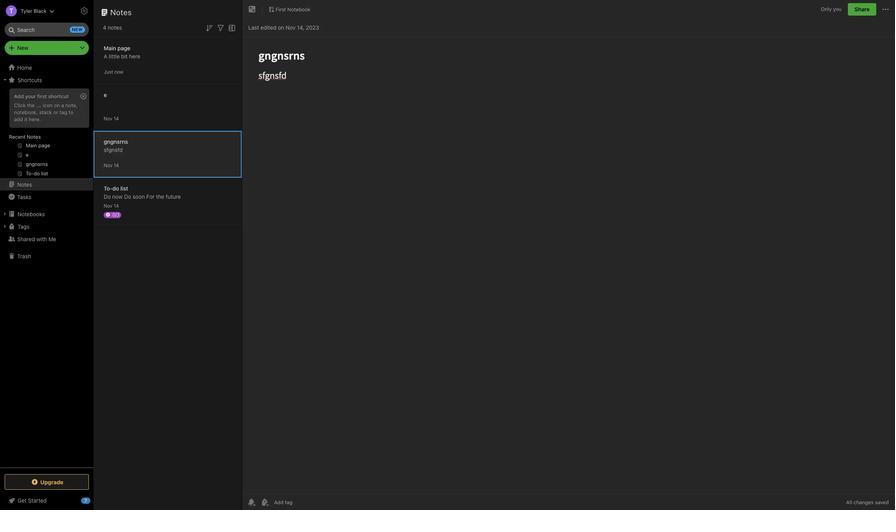 Task type: vqa. For each thing, say whether or not it's contained in the screenshot.
Gary within Account "field"
no



Task type: describe. For each thing, give the bounding box(es) containing it.
add a reminder image
[[247, 498, 256, 507]]

get
[[18, 497, 27, 504]]

to-
[[104, 185, 112, 192]]

Add filters field
[[216, 23, 225, 33]]

do
[[112, 185, 119, 192]]

nov 14 for gngnsrns
[[104, 162, 119, 168]]

add
[[14, 93, 24, 99]]

first
[[276, 6, 286, 12]]

now inside to-do list do now do soon for the future
[[112, 193, 123, 200]]

Account field
[[0, 3, 54, 19]]

your
[[25, 93, 36, 99]]

upgrade
[[40, 479, 63, 486]]

Note Editor text field
[[242, 37, 895, 494]]

add
[[14, 116, 23, 122]]

note,
[[65, 102, 77, 108]]

3 14 from the top
[[114, 203, 119, 209]]

add filters image
[[216, 23, 225, 33]]

nov inside note window "element"
[[286, 24, 296, 31]]

note window element
[[242, 0, 895, 510]]

nov down e
[[104, 116, 112, 121]]

main page
[[104, 45, 130, 51]]

little
[[109, 53, 120, 59]]

new button
[[5, 41, 89, 55]]

here.
[[29, 116, 41, 122]]

all changes saved
[[846, 499, 889, 506]]

nov down sfgnsfd on the left top of the page
[[104, 162, 112, 168]]

gngnsrns sfgnsfd
[[104, 138, 128, 153]]

page
[[118, 45, 130, 51]]

2 vertical spatial notes
[[17, 181, 32, 188]]

to
[[69, 109, 73, 115]]

3 nov 14 from the top
[[104, 203, 119, 209]]

list
[[120, 185, 128, 192]]

View options field
[[225, 23, 237, 33]]

saved
[[875, 499, 889, 506]]

4 notes
[[103, 24, 122, 31]]

More actions field
[[881, 3, 890, 16]]

tag
[[60, 109, 67, 115]]

14,
[[297, 24, 304, 31]]

1 vertical spatial notes
[[27, 134, 41, 140]]

bit
[[121, 53, 128, 59]]

you
[[833, 6, 842, 12]]

1 do from the left
[[104, 193, 111, 200]]

notebooks link
[[0, 208, 93, 220]]

notes
[[108, 24, 122, 31]]

just now
[[104, 69, 123, 75]]

14 for e
[[114, 116, 119, 121]]

first notebook button
[[266, 4, 313, 15]]

shared with me
[[17, 236, 56, 242]]

all
[[846, 499, 852, 506]]

here
[[129, 53, 140, 59]]

Sort options field
[[205, 23, 214, 33]]

home link
[[0, 61, 94, 74]]

settings image
[[80, 6, 89, 16]]

home
[[17, 64, 32, 71]]

icon on a note, notebook, stack or tag to add it here.
[[14, 102, 77, 122]]

first
[[37, 93, 47, 99]]

more actions image
[[881, 5, 890, 14]]

new
[[72, 27, 83, 32]]

soon
[[133, 193, 145, 200]]

tasks button
[[0, 191, 93, 203]]

the inside to-do list do now do soon for the future
[[156, 193, 164, 200]]

main
[[104, 45, 116, 51]]

14 for gngnsrns
[[114, 162, 119, 168]]

on inside icon on a note, notebook, stack or tag to add it here.
[[54, 102, 60, 108]]

4
[[103, 24, 106, 31]]

last edited on nov 14, 2023
[[248, 24, 319, 31]]

2023
[[306, 24, 319, 31]]

tree containing home
[[0, 61, 94, 467]]

add tag image
[[260, 498, 269, 507]]

shortcut
[[48, 93, 69, 99]]

shortcuts
[[18, 77, 42, 83]]

group inside tree
[[0, 86, 93, 181]]

shared
[[17, 236, 35, 242]]



Task type: locate. For each thing, give the bounding box(es) containing it.
now down do
[[112, 193, 123, 200]]

2 do from the left
[[124, 193, 131, 200]]

future
[[166, 193, 181, 200]]

notebooks
[[18, 211, 45, 217]]

black
[[34, 8, 47, 14]]

Help and Learning task checklist field
[[0, 495, 94, 507]]

notebook
[[287, 6, 310, 12]]

14
[[114, 116, 119, 121], [114, 162, 119, 168], [114, 203, 119, 209]]

notes right recent
[[27, 134, 41, 140]]

on inside note window "element"
[[278, 24, 284, 31]]

nov 14 for e
[[104, 116, 119, 121]]

new
[[17, 44, 28, 51]]

0 vertical spatial the
[[27, 102, 35, 108]]

add your first shortcut
[[14, 93, 69, 99]]

notes up "notes"
[[110, 8, 132, 17]]

expand note image
[[248, 5, 257, 14]]

1 vertical spatial nov 14
[[104, 162, 119, 168]]

to-do list do now do soon for the future
[[104, 185, 181, 200]]

a little bit here
[[104, 53, 140, 59]]

for
[[146, 193, 155, 200]]

do
[[104, 193, 111, 200], [124, 193, 131, 200]]

nov left 14,
[[286, 24, 296, 31]]

recent notes
[[9, 134, 41, 140]]

Search text field
[[10, 23, 83, 37]]

1 vertical spatial the
[[156, 193, 164, 200]]

notes link
[[0, 178, 93, 191]]

0 vertical spatial nov 14
[[104, 116, 119, 121]]

nov 14
[[104, 116, 119, 121], [104, 162, 119, 168], [104, 203, 119, 209]]

tyler black
[[21, 8, 47, 14]]

icon
[[43, 102, 53, 108]]

tree
[[0, 61, 94, 467]]

a
[[104, 53, 107, 59]]

1 vertical spatial on
[[54, 102, 60, 108]]

now
[[114, 69, 123, 75], [112, 193, 123, 200]]

sfgnsfd
[[104, 146, 123, 153]]

expand tags image
[[2, 223, 8, 230]]

1 vertical spatial now
[[112, 193, 123, 200]]

started
[[28, 497, 47, 504]]

now right just
[[114, 69, 123, 75]]

nov 14 down sfgnsfd on the left top of the page
[[104, 162, 119, 168]]

2 vertical spatial 14
[[114, 203, 119, 209]]

on
[[278, 24, 284, 31], [54, 102, 60, 108]]

2 14 from the top
[[114, 162, 119, 168]]

recent
[[9, 134, 25, 140]]

new search field
[[10, 23, 85, 37]]

14 down sfgnsfd on the left top of the page
[[114, 162, 119, 168]]

on left a
[[54, 102, 60, 108]]

nov 14 up gngnsrns
[[104, 116, 119, 121]]

nov
[[286, 24, 296, 31], [104, 116, 112, 121], [104, 162, 112, 168], [104, 203, 112, 209]]

shortcuts button
[[0, 74, 93, 86]]

gngnsrns
[[104, 138, 128, 145]]

the
[[27, 102, 35, 108], [156, 193, 164, 200]]

14 up 0/3
[[114, 203, 119, 209]]

0 vertical spatial notes
[[110, 8, 132, 17]]

tags button
[[0, 220, 93, 233]]

trash link
[[0, 250, 93, 262]]

0 vertical spatial 14
[[114, 116, 119, 121]]

or
[[53, 109, 58, 115]]

click to collapse image
[[91, 496, 96, 505]]

0 vertical spatial now
[[114, 69, 123, 75]]

changes
[[854, 499, 874, 506]]

Add tag field
[[273, 499, 332, 506]]

last
[[248, 24, 259, 31]]

1 14 from the top
[[114, 116, 119, 121]]

with
[[36, 236, 47, 242]]

the right for
[[156, 193, 164, 200]]

tasks
[[17, 194, 31, 200]]

1 vertical spatial 14
[[114, 162, 119, 168]]

1 horizontal spatial the
[[156, 193, 164, 200]]

the left ... at the top left
[[27, 102, 35, 108]]

click
[[14, 102, 26, 108]]

...
[[36, 102, 41, 108]]

notes up tasks
[[17, 181, 32, 188]]

1 horizontal spatial do
[[124, 193, 131, 200]]

tags
[[18, 223, 29, 230]]

1 horizontal spatial on
[[278, 24, 284, 31]]

7
[[85, 498, 87, 503]]

get started
[[18, 497, 47, 504]]

on right edited
[[278, 24, 284, 31]]

do down to-
[[104, 193, 111, 200]]

nov 14 up 0/3
[[104, 203, 119, 209]]

2 vertical spatial nov 14
[[104, 203, 119, 209]]

a
[[61, 102, 64, 108]]

do down list
[[124, 193, 131, 200]]

14 up gngnsrns
[[114, 116, 119, 121]]

the inside group
[[27, 102, 35, 108]]

stack
[[39, 109, 52, 115]]

share button
[[848, 3, 876, 16]]

first notebook
[[276, 6, 310, 12]]

tyler
[[21, 8, 32, 14]]

e
[[104, 91, 107, 98]]

only
[[821, 6, 832, 12]]

expand notebooks image
[[2, 211, 8, 217]]

0 horizontal spatial the
[[27, 102, 35, 108]]

0 horizontal spatial on
[[54, 102, 60, 108]]

notebook,
[[14, 109, 38, 115]]

trash
[[17, 253, 31, 259]]

it
[[24, 116, 27, 122]]

click the ...
[[14, 102, 41, 108]]

shared with me link
[[0, 233, 93, 245]]

nov up 0/3
[[104, 203, 112, 209]]

edited
[[260, 24, 276, 31]]

0 vertical spatial on
[[278, 24, 284, 31]]

just
[[104, 69, 113, 75]]

upgrade button
[[5, 474, 89, 490]]

1 nov 14 from the top
[[104, 116, 119, 121]]

share
[[854, 6, 870, 12]]

only you
[[821, 6, 842, 12]]

0/3
[[112, 212, 120, 218]]

2 nov 14 from the top
[[104, 162, 119, 168]]

group
[[0, 86, 93, 181]]

group containing add your first shortcut
[[0, 86, 93, 181]]

me
[[48, 236, 56, 242]]

0 horizontal spatial do
[[104, 193, 111, 200]]



